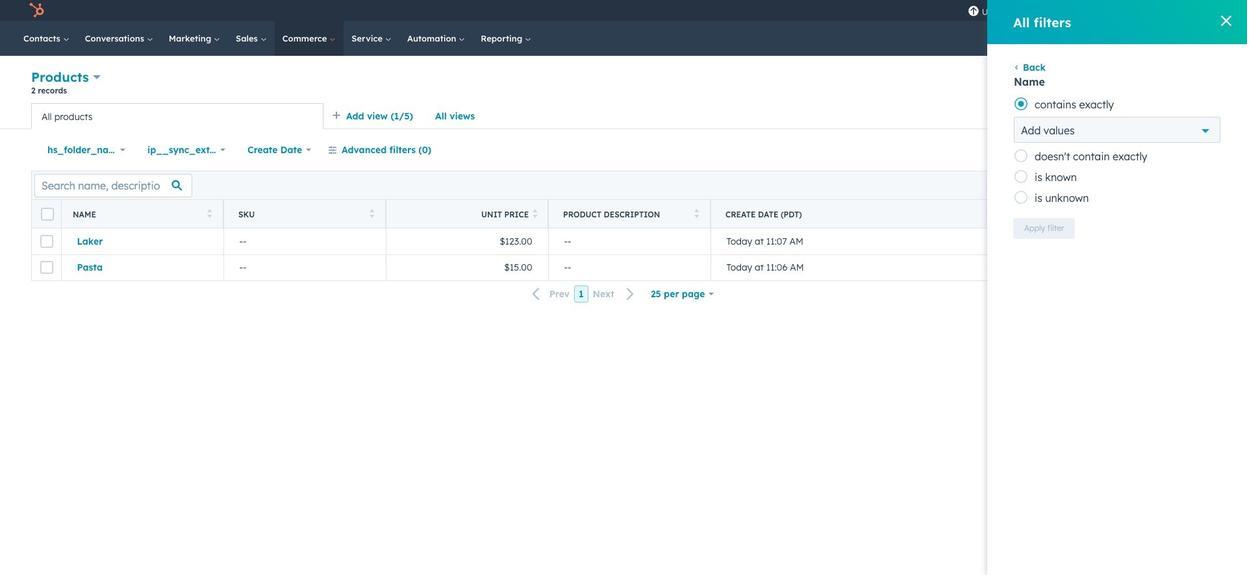 Task type: locate. For each thing, give the bounding box(es) containing it.
1 horizontal spatial press to sort. image
[[369, 209, 374, 218]]

4 press to sort. element from the left
[[694, 209, 699, 220]]

menu
[[961, 0, 1231, 21]]

press to sort. element
[[207, 209, 212, 220], [369, 209, 374, 220], [533, 209, 538, 220], [694, 209, 699, 220]]

Search HubSpot search field
[[1055, 27, 1202, 49]]

jacob simon image
[[1154, 5, 1166, 16]]

close image
[[1221, 16, 1231, 26]]

3 press to sort. image from the left
[[694, 209, 699, 218]]

banner
[[31, 68, 1216, 103]]

1 press to sort. element from the left
[[207, 209, 212, 220]]

0 horizontal spatial press to sort. image
[[207, 209, 212, 218]]

2 horizontal spatial press to sort. image
[[694, 209, 699, 218]]

press to sort. image
[[207, 209, 212, 218], [369, 209, 374, 218], [694, 209, 699, 218]]



Task type: vqa. For each thing, say whether or not it's contained in the screenshot.
banner
yes



Task type: describe. For each thing, give the bounding box(es) containing it.
2 press to sort. element from the left
[[369, 209, 374, 220]]

3 press to sort. element from the left
[[533, 209, 538, 220]]

Search name, description, or SKU search field
[[34, 174, 192, 197]]

2 press to sort. image from the left
[[369, 209, 374, 218]]

1 press to sort. image from the left
[[207, 209, 212, 218]]

marketplaces image
[[1056, 6, 1068, 18]]

pagination navigation
[[525, 286, 642, 303]]

press to sort. image
[[533, 209, 538, 218]]



